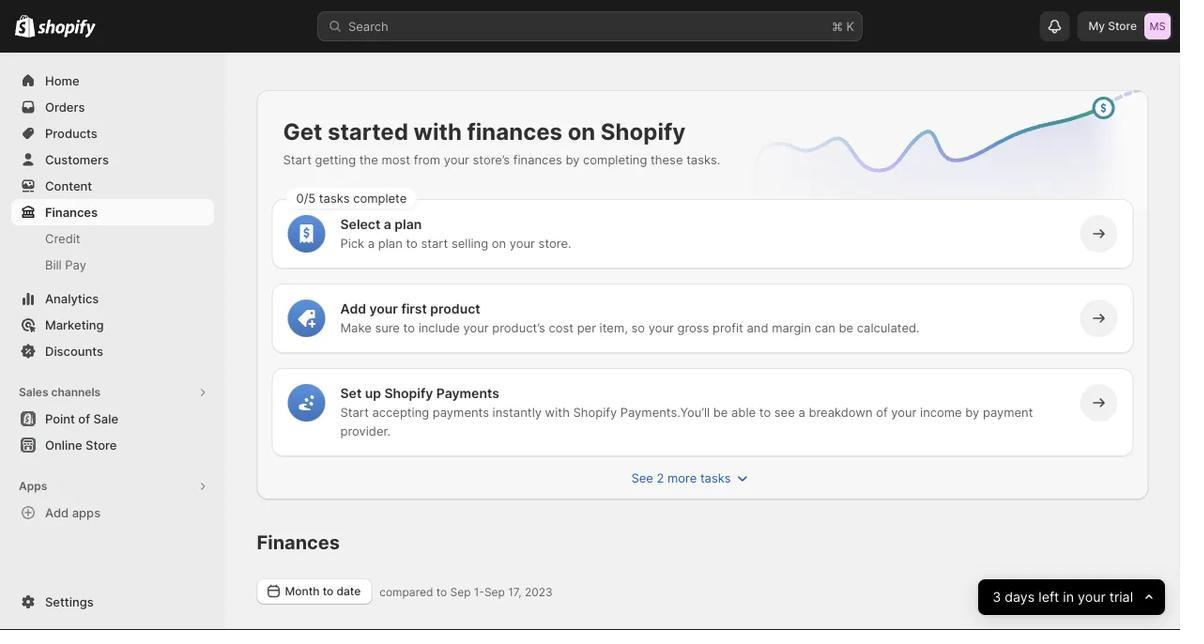 Task type: vqa. For each thing, say whether or not it's contained in the screenshot.
Test Store image
no



Task type: locate. For each thing, give the bounding box(es) containing it.
0 horizontal spatial add
[[45, 505, 69, 520]]

to right compared
[[437, 586, 447, 599]]

plan
[[395, 217, 422, 233], [378, 236, 403, 250]]

0 vertical spatial start
[[283, 152, 312, 167]]

a right pick
[[368, 236, 375, 250]]

finances
[[45, 205, 98, 219], [257, 531, 340, 554]]

your left income
[[892, 405, 917, 419]]

0 horizontal spatial of
[[78, 411, 90, 426]]

2
[[657, 471, 665, 485]]

online store link
[[11, 432, 214, 458]]

select
[[341, 217, 381, 233]]

start down the get
[[283, 152, 312, 167]]

1 horizontal spatial on
[[568, 117, 596, 145]]

finances up "store's"
[[467, 117, 563, 145]]

bill pay
[[45, 257, 86, 272]]

to
[[406, 236, 418, 250], [404, 320, 415, 335], [760, 405, 771, 419], [323, 585, 334, 598], [437, 586, 447, 599]]

my store image
[[1145, 13, 1171, 39]]

date
[[337, 585, 361, 598]]

so
[[632, 320, 645, 335]]

1 horizontal spatial tasks
[[701, 471, 731, 485]]

apps
[[19, 480, 47, 493]]

1 vertical spatial on
[[492, 236, 507, 250]]

0/5 tasks complete
[[296, 191, 407, 205]]

1 horizontal spatial store
[[1109, 19, 1138, 33]]

1 vertical spatial by
[[966, 405, 980, 419]]

1 vertical spatial plan
[[378, 236, 403, 250]]

start down the set
[[341, 405, 369, 419]]

marketing
[[45, 318, 104, 332]]

plan up start
[[395, 217, 422, 233]]

1 vertical spatial store
[[86, 438, 117, 452]]

profit
[[713, 320, 744, 335]]

1 vertical spatial with
[[545, 405, 570, 419]]

tasks right 0/5
[[319, 191, 350, 205]]

online
[[45, 438, 82, 452]]

content link
[[11, 173, 214, 199]]

of inside button
[[78, 411, 90, 426]]

search
[[349, 19, 389, 33]]

on
[[568, 117, 596, 145], [492, 236, 507, 250]]

add for apps
[[45, 505, 69, 520]]

1 vertical spatial be
[[714, 405, 728, 419]]

selling
[[452, 236, 489, 250]]

of right breakdown
[[877, 405, 888, 419]]

compared
[[380, 586, 433, 599]]

of left sale
[[78, 411, 90, 426]]

finances up month
[[257, 531, 340, 554]]

set
[[341, 386, 362, 402]]

analytics link
[[11, 286, 214, 312]]

on right selling
[[492, 236, 507, 250]]

add inside 'button'
[[45, 505, 69, 520]]

your inside 3 days left in your trial dropdown button
[[1078, 589, 1106, 606]]

complete
[[353, 191, 407, 205]]

be left able
[[714, 405, 728, 419]]

sep left 1-
[[450, 586, 471, 599]]

a right select
[[384, 217, 392, 233]]

add left apps
[[45, 505, 69, 520]]

started
[[328, 117, 409, 145]]

up
[[365, 386, 381, 402]]

0 horizontal spatial by
[[566, 152, 580, 167]]

1 vertical spatial shopify
[[385, 386, 433, 402]]

by left completing
[[566, 152, 580, 167]]

add inside "add your first product make sure to include your product's cost per item, so your gross profit and margin can be calculated."
[[341, 301, 366, 317]]

be right can
[[839, 320, 854, 335]]

product
[[431, 301, 481, 317]]

on up completing
[[568, 117, 596, 145]]

0 horizontal spatial be
[[714, 405, 728, 419]]

able
[[732, 405, 756, 419]]

0 vertical spatial shopify
[[601, 117, 686, 145]]

finances down content
[[45, 205, 98, 219]]

to left start
[[406, 236, 418, 250]]

0 horizontal spatial with
[[414, 117, 462, 145]]

0 horizontal spatial on
[[492, 236, 507, 250]]

0 horizontal spatial sep
[[450, 586, 471, 599]]

sales channels
[[19, 386, 101, 399]]

1 vertical spatial finances
[[257, 531, 340, 554]]

2 horizontal spatial a
[[799, 405, 806, 419]]

0 horizontal spatial tasks
[[319, 191, 350, 205]]

see 2 more tasks button
[[261, 465, 1123, 491]]

1 sep from the left
[[450, 586, 471, 599]]

shopify
[[601, 117, 686, 145], [385, 386, 433, 402], [574, 405, 617, 419]]

to inside the select a plan pick a plan to start selling on your store.
[[406, 236, 418, 250]]

start inside get started with finances on shopify start getting the most from your store's finances by completing these tasks.
[[283, 152, 312, 167]]

3 days left in your trial button
[[979, 580, 1166, 615]]

0 horizontal spatial start
[[283, 152, 312, 167]]

shopify image
[[15, 15, 35, 37], [38, 19, 96, 38]]

the
[[360, 152, 378, 167]]

tasks.
[[687, 152, 721, 167]]

0 vertical spatial a
[[384, 217, 392, 233]]

of
[[877, 405, 888, 419], [78, 411, 90, 426]]

be
[[839, 320, 854, 335], [714, 405, 728, 419]]

0 horizontal spatial a
[[368, 236, 375, 250]]

your up sure
[[370, 301, 398, 317]]

with
[[414, 117, 462, 145], [545, 405, 570, 419]]

home
[[45, 73, 79, 88]]

income
[[921, 405, 963, 419]]

tasks right more
[[701, 471, 731, 485]]

more
[[668, 471, 697, 485]]

item,
[[600, 320, 628, 335]]

to left date
[[323, 585, 334, 598]]

shopify up 'these'
[[601, 117, 686, 145]]

sep
[[450, 586, 471, 599], [485, 586, 505, 599]]

2 vertical spatial a
[[799, 405, 806, 419]]

most
[[382, 152, 411, 167]]

store for my store
[[1109, 19, 1138, 33]]

k
[[847, 19, 855, 33]]

0 vertical spatial with
[[414, 117, 462, 145]]

store right my
[[1109, 19, 1138, 33]]

pay
[[65, 257, 86, 272]]

finances
[[467, 117, 563, 145], [514, 152, 562, 167]]

0/5
[[296, 191, 316, 205]]

0 vertical spatial store
[[1109, 19, 1138, 33]]

a
[[384, 217, 392, 233], [368, 236, 375, 250], [799, 405, 806, 419]]

to down first
[[404, 320, 415, 335]]

select a plan image
[[297, 225, 316, 243]]

your right 'in'
[[1078, 589, 1106, 606]]

sale
[[93, 411, 118, 426]]

store
[[1109, 19, 1138, 33], [86, 438, 117, 452]]

set up shopify payments image
[[297, 394, 316, 412]]

store inside online store link
[[86, 438, 117, 452]]

add up make
[[341, 301, 366, 317]]

0 horizontal spatial store
[[86, 438, 117, 452]]

with up the from
[[414, 117, 462, 145]]

1 vertical spatial tasks
[[701, 471, 731, 485]]

add
[[341, 301, 366, 317], [45, 505, 69, 520]]

1 vertical spatial a
[[368, 236, 375, 250]]

calculated.
[[858, 320, 920, 335]]

by right income
[[966, 405, 980, 419]]

month to date
[[285, 585, 361, 598]]

0 vertical spatial be
[[839, 320, 854, 335]]

channels
[[51, 386, 101, 399]]

1 horizontal spatial add
[[341, 301, 366, 317]]

add apps button
[[11, 500, 214, 526]]

1 horizontal spatial with
[[545, 405, 570, 419]]

products
[[45, 126, 98, 140]]

1-
[[474, 586, 485, 599]]

my store
[[1089, 19, 1138, 33]]

a right see
[[799, 405, 806, 419]]

to inside dropdown button
[[323, 585, 334, 598]]

include
[[419, 320, 460, 335]]

plan down select
[[378, 236, 403, 250]]

1 horizontal spatial sep
[[485, 586, 505, 599]]

0 vertical spatial add
[[341, 301, 366, 317]]

be inside "add your first product make sure to include your product's cost per item, so your gross profit and margin can be calculated."
[[839, 320, 854, 335]]

1 vertical spatial add
[[45, 505, 69, 520]]

your left the store.
[[510, 236, 535, 250]]

3
[[993, 589, 1001, 606]]

point
[[45, 411, 75, 426]]

payments.you'll
[[621, 405, 710, 419]]

sep left 17,
[[485, 586, 505, 599]]

customers
[[45, 152, 109, 167]]

tasks
[[319, 191, 350, 205], [701, 471, 731, 485]]

⌘ k
[[832, 19, 855, 33]]

with right "instantly"
[[545, 405, 570, 419]]

shopify up accepting
[[385, 386, 433, 402]]

your right the from
[[444, 152, 470, 167]]

shopify left payments.you'll
[[574, 405, 617, 419]]

1 vertical spatial start
[[341, 405, 369, 419]]

0 vertical spatial by
[[566, 152, 580, 167]]

finances right "store's"
[[514, 152, 562, 167]]

your
[[444, 152, 470, 167], [510, 236, 535, 250], [370, 301, 398, 317], [464, 320, 489, 335], [649, 320, 674, 335], [892, 405, 917, 419], [1078, 589, 1106, 606]]

1 horizontal spatial of
[[877, 405, 888, 419]]

0 vertical spatial finances
[[45, 205, 98, 219]]

by
[[566, 152, 580, 167], [966, 405, 980, 419]]

get started with finances on shopify start getting the most from your store's finances by completing these tasks.
[[283, 117, 721, 167]]

1 horizontal spatial by
[[966, 405, 980, 419]]

see
[[775, 405, 795, 419]]

get
[[283, 117, 323, 145]]

to left see
[[760, 405, 771, 419]]

your inside set up shopify payments start accepting payments instantly with shopify payments.you'll be able to see a breakdown of your income by payment provider.
[[892, 405, 917, 419]]

0 vertical spatial on
[[568, 117, 596, 145]]

start
[[283, 152, 312, 167], [341, 405, 369, 419]]

store down sale
[[86, 438, 117, 452]]

analytics
[[45, 291, 99, 306]]

1 horizontal spatial be
[[839, 320, 854, 335]]

1 horizontal spatial start
[[341, 405, 369, 419]]



Task type: describe. For each thing, give the bounding box(es) containing it.
3 days left in your trial
[[993, 589, 1134, 606]]

your inside get started with finances on shopify start getting the most from your store's finances by completing these tasks.
[[444, 152, 470, 167]]

product's
[[493, 320, 546, 335]]

on inside get started with finances on shopify start getting the most from your store's finances by completing these tasks.
[[568, 117, 596, 145]]

by inside get started with finances on shopify start getting the most from your store's finances by completing these tasks.
[[566, 152, 580, 167]]

1 horizontal spatial finances
[[257, 531, 340, 554]]

sales channels button
[[11, 380, 214, 406]]

1 horizontal spatial shopify image
[[38, 19, 96, 38]]

apps
[[72, 505, 101, 520]]

payments
[[433, 405, 489, 419]]

tasks inside button
[[701, 471, 731, 485]]

point of sale button
[[0, 406, 225, 432]]

store.
[[539, 236, 572, 250]]

select a plan pick a plan to start selling on your store.
[[341, 217, 572, 250]]

online store button
[[0, 432, 225, 458]]

0 vertical spatial plan
[[395, 217, 422, 233]]

line chart image
[[723, 86, 1153, 240]]

your inside the select a plan pick a plan to start selling on your store.
[[510, 236, 535, 250]]

on inside the select a plan pick a plan to start selling on your store.
[[492, 236, 507, 250]]

from
[[414, 152, 441, 167]]

discounts
[[45, 344, 103, 358]]

to inside "add your first product make sure to include your product's cost per item, so your gross profit and margin can be calculated."
[[404, 320, 415, 335]]

settings
[[45, 595, 94, 609]]

provider.
[[341, 424, 391, 438]]

sure
[[375, 320, 400, 335]]

point of sale
[[45, 411, 118, 426]]

compared to sep 1-sep 17, 2023
[[380, 586, 553, 599]]

a inside set up shopify payments start accepting payments instantly with shopify payments.you'll be able to see a breakdown of your income by payment provider.
[[799, 405, 806, 419]]

sales
[[19, 386, 48, 399]]

and
[[747, 320, 769, 335]]

2 vertical spatial shopify
[[574, 405, 617, 419]]

0 vertical spatial finances
[[467, 117, 563, 145]]

gross
[[678, 320, 710, 335]]

point of sale link
[[11, 406, 214, 432]]

0 vertical spatial tasks
[[319, 191, 350, 205]]

0 horizontal spatial shopify image
[[15, 15, 35, 37]]

discounts link
[[11, 338, 214, 365]]

by inside set up shopify payments start accepting payments instantly with shopify payments.you'll be able to see a breakdown of your income by payment provider.
[[966, 405, 980, 419]]

to inside set up shopify payments start accepting payments instantly with shopify payments.you'll be able to see a breakdown of your income by payment provider.
[[760, 405, 771, 419]]

instantly
[[493, 405, 542, 419]]

bill
[[45, 257, 62, 272]]

per
[[577, 320, 597, 335]]

left
[[1039, 589, 1060, 606]]

marketing link
[[11, 312, 214, 338]]

margin
[[772, 320, 812, 335]]

your down "product"
[[464, 320, 489, 335]]

add your first product make sure to include your product's cost per item, so your gross profit and margin can be calculated.
[[341, 301, 920, 335]]

products link
[[11, 120, 214, 147]]

add apps
[[45, 505, 101, 520]]

credit link
[[11, 225, 214, 252]]

be inside set up shopify payments start accepting payments instantly with shopify payments.you'll be able to see a breakdown of your income by payment provider.
[[714, 405, 728, 419]]

pick
[[341, 236, 365, 250]]

apps button
[[11, 473, 214, 500]]

with inside set up shopify payments start accepting payments instantly with shopify payments.you'll be able to see a breakdown of your income by payment provider.
[[545, 405, 570, 419]]

payment
[[984, 405, 1034, 419]]

17,
[[508, 586, 522, 599]]

start inside set up shopify payments start accepting payments instantly with shopify payments.you'll be able to see a breakdown of your income by payment provider.
[[341, 405, 369, 419]]

accepting
[[372, 405, 430, 419]]

your right so
[[649, 320, 674, 335]]

store's
[[473, 152, 510, 167]]

getting
[[315, 152, 356, 167]]

my
[[1089, 19, 1106, 33]]

with inside get started with finances on shopify start getting the most from your store's finances by completing these tasks.
[[414, 117, 462, 145]]

breakdown
[[809, 405, 873, 419]]

add for your
[[341, 301, 366, 317]]

content
[[45, 178, 92, 193]]

add your first product image
[[297, 309, 316, 328]]

1 horizontal spatial a
[[384, 217, 392, 233]]

orders
[[45, 100, 85, 114]]

2 sep from the left
[[485, 586, 505, 599]]

trial
[[1110, 589, 1134, 606]]

see
[[632, 471, 654, 485]]

payments
[[437, 386, 500, 402]]

set up shopify payments start accepting payments instantly with shopify payments.you'll be able to see a breakdown of your income by payment provider.
[[341, 386, 1034, 438]]

⌘
[[832, 19, 843, 33]]

of inside set up shopify payments start accepting payments instantly with shopify payments.you'll be able to see a breakdown of your income by payment provider.
[[877, 405, 888, 419]]

0 horizontal spatial finances
[[45, 205, 98, 219]]

days
[[1005, 589, 1035, 606]]

these
[[651, 152, 683, 167]]

1 vertical spatial finances
[[514, 152, 562, 167]]

store for online store
[[86, 438, 117, 452]]

shopify inside get started with finances on shopify start getting the most from your store's finances by completing these tasks.
[[601, 117, 686, 145]]

orders link
[[11, 94, 214, 120]]

home link
[[11, 68, 214, 94]]

in
[[1063, 589, 1074, 606]]

completing
[[583, 152, 648, 167]]

2023
[[525, 586, 553, 599]]

credit
[[45, 231, 80, 246]]

see 2 more tasks
[[632, 471, 731, 485]]

make
[[341, 320, 372, 335]]

start
[[421, 236, 448, 250]]



